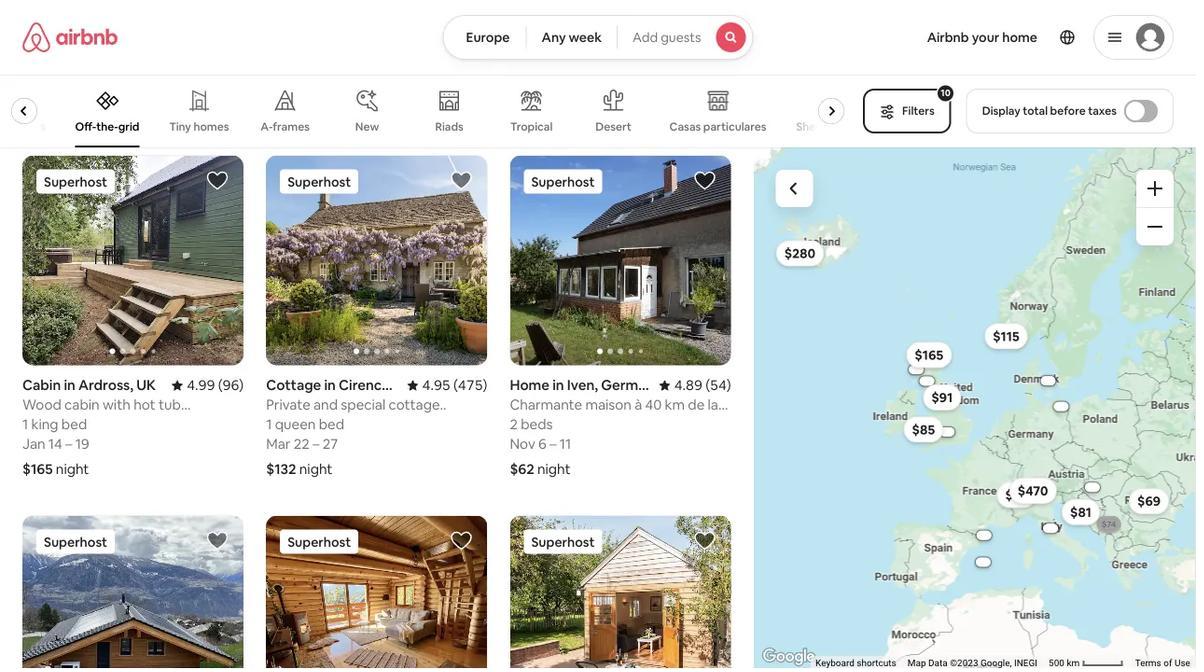 Task type: vqa. For each thing, say whether or not it's contained in the screenshot.
$280
yes



Task type: describe. For each thing, give the bounding box(es) containing it.
– inside 1 king bed jan 14 – 19 $165 night
[[65, 435, 72, 453]]

terms of use link
[[1136, 658, 1191, 669]]

is,
[[566, 16, 581, 34]]

$132
[[266, 460, 296, 479]]

$115 button
[[985, 323, 1029, 349]]

casas particulares
[[670, 119, 767, 134]]

retreat
[[122, 35, 167, 54]]

map
[[908, 658, 926, 669]]

1 inside private and special cottage.. 1 queen bed mar 22 – 27 $132 night
[[266, 416, 272, 434]]

14
[[48, 435, 62, 453]]

airbnb your home
[[927, 29, 1038, 46]]

add to wishlist: apartment in lens, switzerland image
[[206, 530, 229, 552]]

$470 inside nov 10 – 15 $470
[[266, 100, 299, 118]]

special
[[341, 396, 386, 414]]

mar
[[266, 435, 291, 453]]

$69 inside cozy mountain retreat 1 double bed nov 5 – 10 $69
[[22, 100, 47, 118]]

europe button
[[443, 15, 527, 60]]

4.88
[[431, 16, 459, 34]]

any
[[542, 29, 566, 46]]

any week
[[542, 29, 602, 46]]

1 king bed jan 14 – 19 $165 night
[[22, 416, 89, 479]]

4 beds nov 28 – dec 3 $310 $280 night
[[510, 55, 613, 118]]

shepherd's
[[796, 119, 855, 134]]

– inside the 2 beds nov 6 – 11 $62 night
[[550, 435, 557, 453]]

shortcuts
[[857, 658, 897, 669]]

new
[[355, 119, 379, 134]]

1 inside 1 king bed jan 14 – 19 $165 night
[[22, 416, 28, 434]]

500
[[1049, 658, 1065, 669]]

home
[[1003, 29, 1038, 46]]

keyboard shortcuts
[[816, 658, 897, 669]]

$165 button
[[907, 342, 953, 368]]

15
[[322, 75, 336, 93]]

(54)
[[706, 376, 731, 395]]

11
[[560, 435, 571, 453]]

off-the-grid
[[75, 119, 139, 134]]

cozy mountain retreat 1 double bed nov 5 – 10 $69
[[22, 35, 167, 118]]

google map
showing 24 stays. region
[[754, 147, 1196, 669]]

add to wishlist: home in colby, uk image
[[694, 530, 716, 552]]

$81
[[1071, 504, 1092, 521]]

$165 inside button
[[915, 347, 944, 363]]

a-
[[261, 119, 273, 134]]

google,
[[981, 658, 1012, 669]]

night inside 4 beds nov 28 – dec 3 $310 $280 night
[[580, 100, 613, 118]]

airbnb your home link
[[916, 18, 1049, 57]]

zoom out image
[[1148, 219, 1163, 234]]

2 horizontal spatial 10
[[941, 87, 951, 99]]

mountain
[[58, 35, 119, 54]]

terms
[[1136, 658, 1162, 669]]

nov inside the 2 beds nov 6 – 11 $62 night
[[510, 435, 535, 453]]

(195)
[[697, 16, 731, 34]]

cabin in ardross, uk
[[22, 376, 156, 395]]

none search field containing europe
[[443, 15, 754, 60]]

zoom in image
[[1148, 181, 1163, 196]]

$280 inside button
[[785, 245, 816, 262]]

display total before taxes button
[[967, 89, 1174, 133]]

and
[[314, 396, 338, 414]]

add guests
[[633, 29, 701, 46]]

uk
[[136, 376, 156, 395]]

king
[[31, 416, 58, 434]]

– inside private and special cottage.. 1 queen bed mar 22 – 27 $132 night
[[313, 435, 320, 453]]

$74
[[1104, 521, 1115, 529]]

add to wishlist: cottage in cirencester, uk image
[[450, 169, 473, 192]]

nov inside cozy mountain retreat 1 double bed nov 5 – 10 $69
[[22, 75, 48, 93]]

grid
[[118, 119, 139, 134]]

filters button
[[863, 89, 952, 133]]

4.95 out of 5 average rating,  475 reviews image
[[407, 376, 488, 395]]

– inside cozy mountain retreat 1 double bed nov 5 – 10 $69
[[62, 75, 69, 93]]

casas
[[670, 119, 701, 134]]

desert
[[596, 119, 632, 134]]

cottage..
[[389, 396, 447, 414]]

4
[[510, 55, 518, 73]]

19
[[75, 435, 89, 453]]

particulares
[[704, 119, 767, 134]]

cabin for cabin in is, iceland
[[510, 16, 548, 34]]

4.82
[[666, 16, 694, 34]]

terms of use
[[1136, 658, 1191, 669]]

4.99 out of 5 average rating,  96 reviews image
[[172, 376, 244, 395]]

riads
[[435, 119, 464, 134]]

europe
[[466, 29, 510, 46]]

$78
[[1006, 487, 1029, 503]]

$62
[[510, 460, 535, 479]]

4.89 out of 5 average rating,  54 reviews image
[[659, 376, 731, 395]]

guests
[[661, 29, 701, 46]]

dec
[[568, 75, 594, 93]]

500 km button
[[1044, 656, 1130, 669]]

cabin in is, iceland
[[510, 16, 632, 34]]

$165 inside 1 king bed jan 14 – 19 $165 night
[[22, 460, 53, 479]]

nov inside 4 beds nov 28 – dec 3 $310 $280 night
[[510, 75, 535, 93]]

night inside 1 king bed jan 14 – 19 $165 night
[[56, 460, 89, 479]]

4.95
[[422, 376, 451, 395]]

(73)
[[462, 16, 488, 34]]

any week button
[[526, 15, 618, 60]]

1 inside cozy mountain retreat 1 double bed nov 5 – 10 $69
[[22, 55, 28, 73]]

off-
[[75, 119, 96, 134]]

data
[[929, 658, 948, 669]]

5
[[51, 75, 59, 93]]

nov inside nov 10 – 15 $470
[[266, 75, 292, 93]]

add guests button
[[617, 15, 754, 60]]

$280 inside 4 beds nov 28 – dec 3 $310 $280 night
[[544, 100, 577, 118]]

frames
[[273, 119, 310, 134]]

filters
[[903, 104, 935, 118]]

cabin for cabin in ardross, uk
[[22, 376, 61, 395]]

before
[[1050, 104, 1086, 118]]



Task type: locate. For each thing, give the bounding box(es) containing it.
the-
[[96, 119, 118, 134]]

huts
[[857, 119, 881, 134]]

0 horizontal spatial 10
[[72, 75, 86, 93]]

nov 10 – 15 $470
[[266, 75, 336, 118]]

bed inside 1 king bed jan 14 – 19 $165 night
[[61, 416, 87, 434]]

nov up a-frames
[[266, 75, 292, 93]]

bed
[[79, 55, 105, 73], [61, 416, 87, 434], [319, 416, 344, 434]]

1 beds from the top
[[521, 55, 553, 73]]

$165 up $91
[[915, 347, 944, 363]]

1 vertical spatial $470
[[1018, 483, 1049, 499]]

tropical
[[510, 119, 553, 134]]

nov left 6
[[510, 435, 535, 453]]

ardross,
[[78, 376, 134, 395]]

$85
[[913, 421, 936, 438]]

0 vertical spatial $470
[[266, 100, 299, 118]]

1 vertical spatial $69
[[1138, 493, 1161, 510]]

$165 down "jan"
[[22, 460, 53, 479]]

1 vertical spatial cabin
[[22, 376, 61, 395]]

tiny homes
[[169, 119, 229, 134]]

– inside nov 10 – 15 $470
[[312, 75, 319, 93]]

double
[[31, 55, 76, 73]]

2
[[510, 416, 518, 434]]

cozy
[[22, 35, 55, 54]]

– right "28"
[[558, 75, 565, 93]]

0 vertical spatial $280
[[544, 100, 577, 118]]

$470 inside button
[[1018, 483, 1049, 499]]

1 vertical spatial $165
[[22, 460, 53, 479]]

night down 19
[[56, 460, 89, 479]]

in for ardross,
[[64, 376, 75, 395]]

nov left 5
[[22, 75, 48, 93]]

beds inside the 2 beds nov 6 – 11 $62 night
[[521, 416, 553, 434]]

$470 left the $81 button
[[1018, 483, 1049, 499]]

1 down cozy
[[22, 55, 28, 73]]

$115
[[994, 328, 1020, 345]]

10 right 5
[[72, 75, 86, 93]]

night inside the 2 beds nov 6 – 11 $62 night
[[538, 460, 571, 479]]

1 vertical spatial beds
[[521, 416, 553, 434]]

1 left king
[[22, 416, 28, 434]]

display total before taxes
[[982, 104, 1117, 118]]

shepherd's huts
[[796, 119, 881, 134]]

None search field
[[443, 15, 754, 60]]

22
[[294, 435, 310, 453]]

1 horizontal spatial $165
[[915, 347, 944, 363]]

display
[[982, 104, 1021, 118]]

$78 button
[[997, 482, 1037, 508]]

profile element
[[776, 0, 1174, 75]]

1 up 'mar'
[[266, 416, 272, 434]]

bed down mountain
[[79, 55, 105, 73]]

add to wishlist: home in iven, germany image
[[694, 169, 716, 192]]

–
[[62, 75, 69, 93], [312, 75, 319, 93], [558, 75, 565, 93], [65, 435, 72, 453], [313, 435, 320, 453], [550, 435, 557, 453]]

10
[[72, 75, 86, 93], [295, 75, 309, 93], [941, 87, 951, 99]]

beds inside 4 beds nov 28 – dec 3 $310 $280 night
[[521, 55, 553, 73]]

in for is,
[[551, 16, 563, 34]]

week
[[569, 29, 602, 46]]

beds up "28"
[[521, 55, 553, 73]]

28
[[539, 75, 555, 93]]

0 horizontal spatial $165
[[22, 460, 53, 479]]

$280 button
[[777, 240, 825, 266]]

add to wishlist: cabin in brdo, serbia image
[[450, 530, 473, 552]]

beds up 6
[[521, 416, 553, 434]]

1 vertical spatial in
[[64, 376, 75, 395]]

10 down airbnb
[[941, 87, 951, 99]]

0 vertical spatial $69
[[22, 100, 47, 118]]

1 horizontal spatial $69
[[1138, 493, 1161, 510]]

©2023
[[950, 658, 979, 669]]

4.88 (73)
[[431, 16, 488, 34]]

nov down '4'
[[510, 75, 535, 93]]

total
[[1023, 104, 1048, 118]]

in left ardross,
[[64, 376, 75, 395]]

group containing off-the-grid
[[0, 75, 881, 147]]

0 vertical spatial cabin
[[510, 16, 548, 34]]

queen
[[275, 416, 316, 434]]

bed inside private and special cottage.. 1 queen bed mar 22 – 27 $132 night
[[319, 416, 344, 434]]

nov
[[22, 75, 48, 93], [266, 75, 292, 93], [510, 75, 535, 93], [510, 435, 535, 453]]

– right 6
[[550, 435, 557, 453]]

iceland
[[584, 16, 632, 34]]

google image
[[758, 645, 820, 669]]

night down 27
[[299, 460, 333, 479]]

10 inside nov 10 – 15 $470
[[295, 75, 309, 93]]

use
[[1175, 658, 1191, 669]]

add to wishlist: cabin in ardross, uk image
[[206, 169, 229, 192]]

– left 27
[[313, 435, 320, 453]]

0 horizontal spatial in
[[64, 376, 75, 395]]

– inside 4 beds nov 28 – dec 3 $310 $280 night
[[558, 75, 565, 93]]

add
[[633, 29, 658, 46]]

4.89
[[674, 376, 703, 395]]

10 left 15
[[295, 75, 309, 93]]

cabin up '4'
[[510, 16, 548, 34]]

0 vertical spatial $165
[[915, 347, 944, 363]]

private
[[266, 396, 311, 414]]

$310
[[510, 100, 541, 118]]

keyboard shortcuts button
[[816, 657, 897, 669]]

night down 11
[[538, 460, 571, 479]]

$69 button
[[1130, 488, 1170, 514]]

0 horizontal spatial cabin
[[22, 376, 61, 395]]

keyboard
[[816, 658, 855, 669]]

1 horizontal spatial $280
[[785, 245, 816, 262]]

3
[[597, 75, 605, 93]]

1 horizontal spatial cabin
[[510, 16, 548, 34]]

bed inside cozy mountain retreat 1 double bed nov 5 – 10 $69
[[79, 55, 105, 73]]

– left 15
[[312, 75, 319, 93]]

of
[[1164, 658, 1173, 669]]

0 horizontal spatial $69
[[22, 100, 47, 118]]

6
[[539, 435, 547, 453]]

$91 button
[[924, 384, 962, 411]]

bed up 19
[[61, 416, 87, 434]]

cabin
[[510, 16, 548, 34], [22, 376, 61, 395]]

4.99 (96)
[[187, 376, 244, 395]]

$69 right the $81 button
[[1138, 493, 1161, 510]]

500 km
[[1049, 658, 1082, 669]]

$69 down double
[[22, 100, 47, 118]]

group
[[0, 75, 881, 147], [22, 155, 244, 366], [266, 155, 488, 366], [510, 155, 731, 366], [22, 516, 244, 669], [266, 516, 488, 669], [510, 516, 731, 669]]

private and special cottage.. 1 queen bed mar 22 – 27 $132 night
[[266, 396, 447, 479]]

homes
[[194, 119, 229, 134]]

$81 button
[[1062, 499, 1101, 525]]

airbnb
[[927, 29, 969, 46]]

km
[[1067, 658, 1080, 669]]

4.82 (195)
[[666, 16, 731, 34]]

4.82 out of 5 average rating,  195 reviews image
[[651, 16, 731, 34]]

(96)
[[218, 376, 244, 395]]

$74 button
[[1090, 512, 1129, 538]]

0 vertical spatial beds
[[521, 55, 553, 73]]

2 beds from the top
[[521, 416, 553, 434]]

night inside private and special cottage.. 1 queen bed mar 22 – 27 $132 night
[[299, 460, 333, 479]]

– left 19
[[65, 435, 72, 453]]

$470 up a-frames
[[266, 100, 299, 118]]

in left is,
[[551, 16, 563, 34]]

tiny
[[169, 119, 191, 134]]

cabin up king
[[22, 376, 61, 395]]

4.95 (475)
[[422, 376, 488, 395]]

night up desert
[[580, 100, 613, 118]]

0 vertical spatial in
[[551, 16, 563, 34]]

4.88 out of 5 average rating,  73 reviews image
[[416, 16, 488, 34]]

10 inside cozy mountain retreat 1 double bed nov 5 – 10 $69
[[72, 75, 86, 93]]

$69 inside button
[[1138, 493, 1161, 510]]

1 horizontal spatial $470
[[1018, 483, 1049, 499]]

1 horizontal spatial 10
[[295, 75, 309, 93]]

1 horizontal spatial in
[[551, 16, 563, 34]]

1 vertical spatial $280
[[785, 245, 816, 262]]

beds for 6
[[521, 416, 553, 434]]

$85 button
[[904, 417, 944, 443]]

beds for 28
[[521, 55, 553, 73]]

inegi
[[1015, 658, 1038, 669]]

bed up 27
[[319, 416, 344, 434]]

$470 button
[[1010, 478, 1057, 504]]

– right 5
[[62, 75, 69, 93]]

map data ©2023 google, inegi
[[908, 658, 1038, 669]]

0 horizontal spatial $280
[[544, 100, 577, 118]]

$470
[[266, 100, 299, 118], [1018, 483, 1049, 499]]

your
[[972, 29, 1000, 46]]

$280
[[544, 100, 577, 118], [785, 245, 816, 262]]

0 horizontal spatial $470
[[266, 100, 299, 118]]

a-frames
[[261, 119, 310, 134]]



